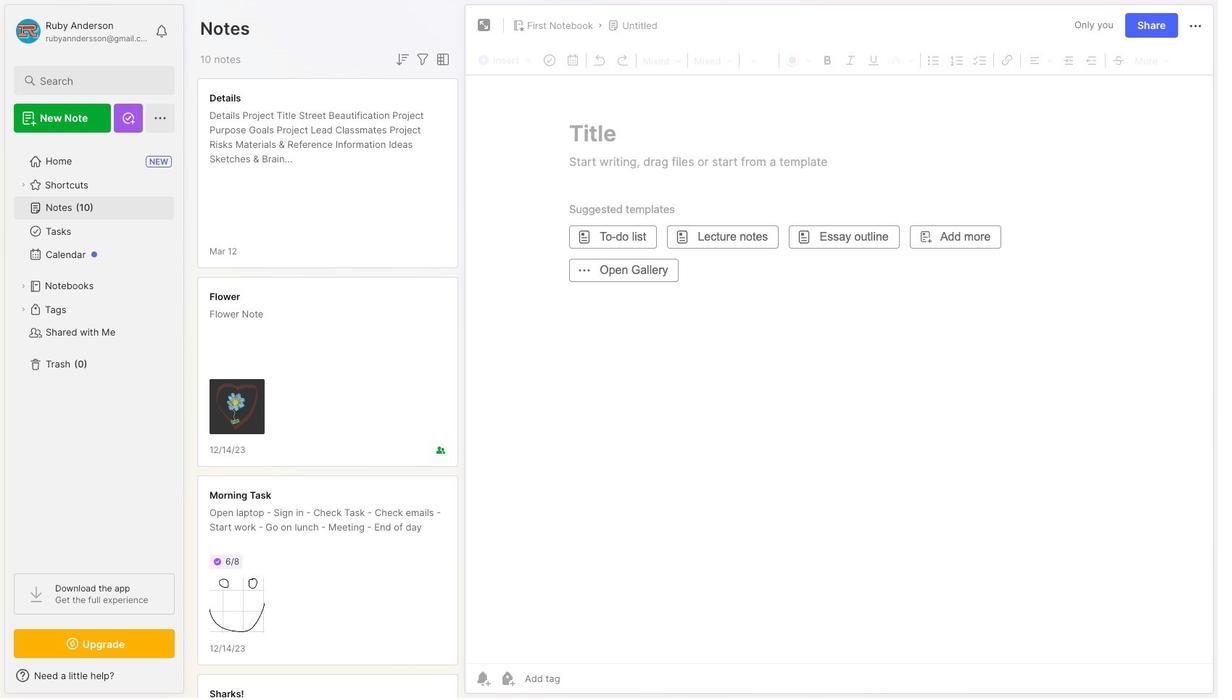 Task type: describe. For each thing, give the bounding box(es) containing it.
heading level image
[[638, 51, 686, 70]]

alignment image
[[1023, 50, 1057, 69]]

font size image
[[741, 51, 777, 70]]

More actions field
[[1187, 16, 1205, 35]]

Search text field
[[40, 74, 162, 88]]

insert image
[[474, 51, 538, 70]]

More field
[[1131, 51, 1174, 70]]

expand notebooks image
[[19, 282, 28, 291]]

Font family field
[[690, 51, 738, 70]]

more actions image
[[1187, 17, 1205, 35]]

Font color field
[[781, 50, 816, 69]]

main element
[[0, 0, 189, 698]]

none search field inside main "element"
[[40, 72, 162, 89]]

add filters image
[[414, 51, 431, 68]]

Highlight field
[[886, 50, 919, 69]]

highlight image
[[886, 50, 919, 69]]



Task type: vqa. For each thing, say whether or not it's contained in the screenshot.
first Tab List from the bottom of the page
no



Task type: locate. For each thing, give the bounding box(es) containing it.
click to collapse image
[[183, 672, 194, 689]]

expand tags image
[[19, 305, 28, 314]]

Note Editor text field
[[466, 75, 1213, 664]]

add a reminder image
[[474, 670, 492, 687]]

font color image
[[781, 50, 816, 69]]

1 thumbnail image from the top
[[210, 379, 265, 434]]

Alignment field
[[1023, 50, 1057, 69]]

Heading level field
[[638, 51, 686, 70]]

Account field
[[14, 17, 148, 46]]

1 vertical spatial thumbnail image
[[210, 578, 265, 633]]

more image
[[1131, 51, 1174, 70]]

WHAT'S NEW field
[[5, 664, 183, 687]]

0 vertical spatial thumbnail image
[[210, 379, 265, 434]]

thumbnail image
[[210, 379, 265, 434], [210, 578, 265, 633]]

font family image
[[690, 51, 738, 70]]

2 thumbnail image from the top
[[210, 578, 265, 633]]

expand note image
[[476, 17, 493, 34]]

Add tag field
[[524, 672, 633, 685]]

Insert field
[[474, 51, 538, 70]]

add tag image
[[499, 670, 516, 687]]

View options field
[[431, 51, 452, 68]]

Add filters field
[[414, 51, 431, 68]]

tree inside main "element"
[[5, 141, 183, 561]]

Sort options field
[[394, 51, 411, 68]]

None search field
[[40, 72, 162, 89]]

tree
[[5, 141, 183, 561]]

Font size field
[[741, 51, 777, 70]]

note window element
[[465, 4, 1214, 698]]



